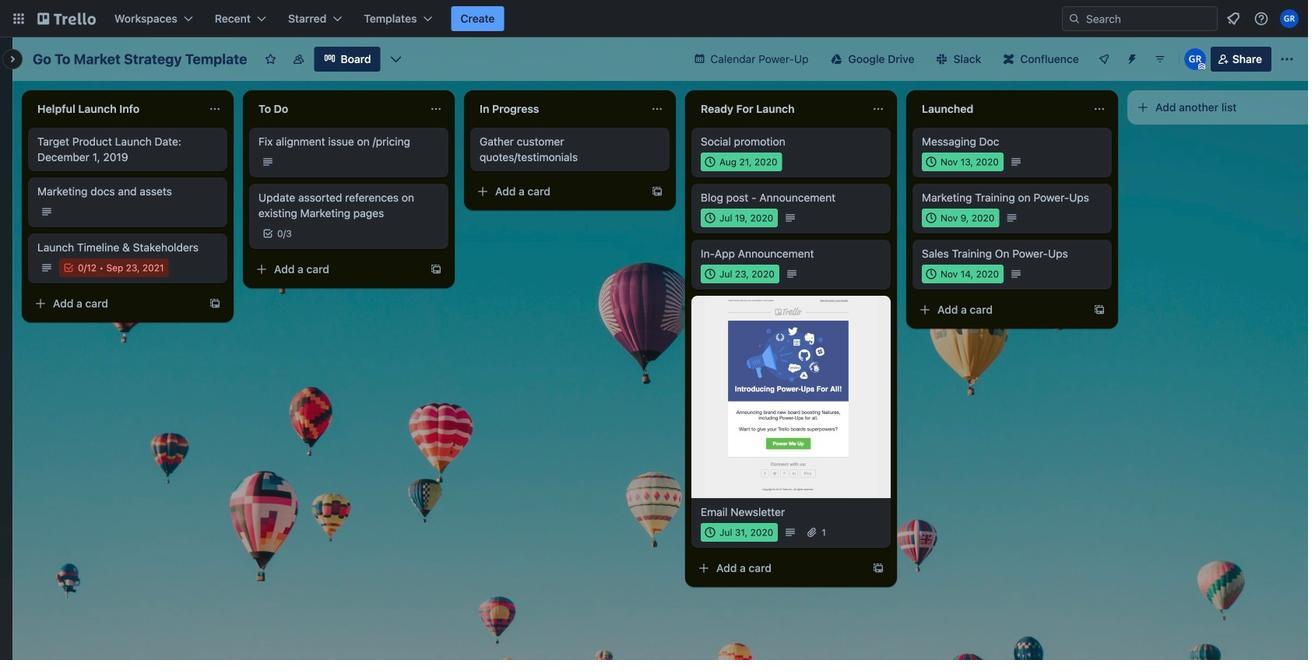 Task type: describe. For each thing, give the bounding box(es) containing it.
this member is an admin of this board. image
[[1199, 63, 1206, 70]]

workspace visible image
[[292, 53, 305, 65]]

primary element
[[0, 0, 1309, 37]]

greg robinson (gregrobinson96) image
[[1185, 48, 1206, 70]]

slack icon image
[[937, 54, 948, 65]]

google drive icon image
[[831, 54, 842, 65]]

confluence icon image
[[1003, 54, 1014, 65]]

Search field
[[1062, 6, 1218, 31]]

search image
[[1069, 12, 1081, 25]]

create from template… image
[[1094, 304, 1106, 316]]

star or unstar board image
[[264, 53, 277, 65]]

power ups image
[[1098, 53, 1111, 65]]

0 notifications image
[[1224, 9, 1243, 28]]

open information menu image
[[1254, 11, 1270, 26]]



Task type: vqa. For each thing, say whether or not it's contained in the screenshot.
you'd inside the Email notifications can be sent 'Instantly' (as soon as they occur) or 'Periodically' (hourly). If you'd like to opt-out of all notification emails, set the frequency as 'Never'.
no



Task type: locate. For each thing, give the bounding box(es) containing it.
show menu image
[[1280, 51, 1295, 67]]

None checkbox
[[922, 153, 1004, 171], [701, 265, 779, 284], [922, 153, 1004, 171], [701, 265, 779, 284]]

back to home image
[[37, 6, 96, 31]]

None text field
[[692, 97, 866, 122], [913, 97, 1087, 122], [692, 97, 866, 122], [913, 97, 1087, 122]]

Board name text field
[[25, 47, 255, 72]]

greg robinson (gregrobinson96) image
[[1280, 9, 1299, 28]]

automation image
[[1120, 47, 1142, 69]]

None checkbox
[[701, 153, 782, 171], [701, 209, 778, 227], [922, 209, 1000, 227], [922, 265, 1004, 284], [701, 523, 778, 542], [701, 153, 782, 171], [701, 209, 778, 227], [922, 209, 1000, 227], [922, 265, 1004, 284], [701, 523, 778, 542]]

create from template… image
[[651, 185, 664, 198], [430, 263, 442, 276], [209, 298, 221, 310], [872, 562, 885, 575]]

customize views image
[[388, 51, 404, 67]]

None text field
[[28, 97, 203, 122], [249, 97, 424, 122], [470, 97, 645, 122], [28, 97, 203, 122], [249, 97, 424, 122], [470, 97, 645, 122]]



